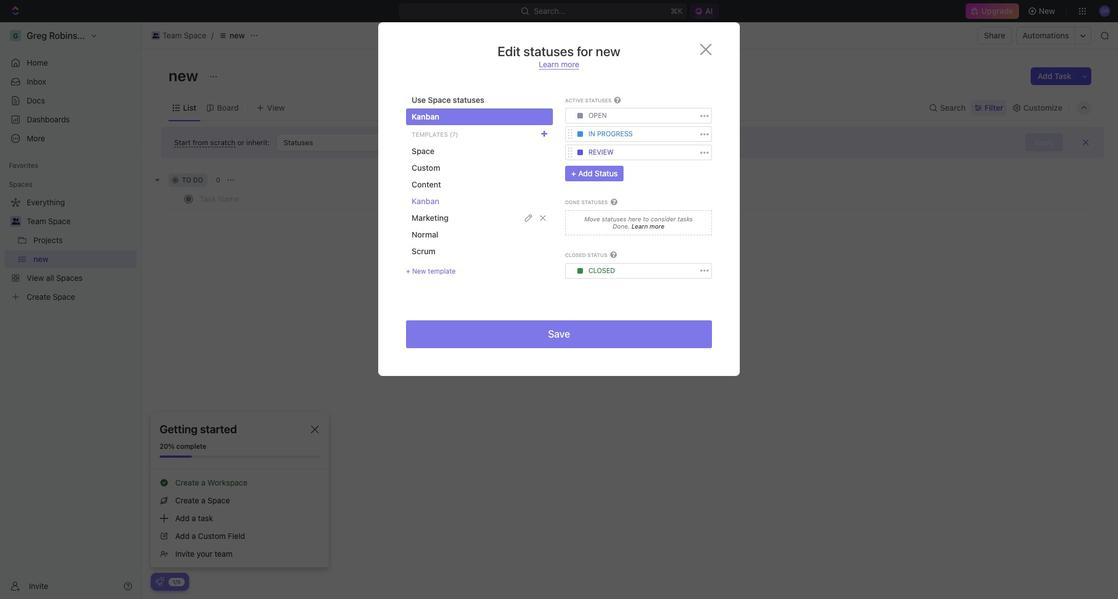 Task type: describe. For each thing, give the bounding box(es) containing it.
list
[[183, 103, 196, 112]]

team inside sidebar navigation
[[27, 216, 46, 226]]

+ for + new template
[[406, 267, 410, 275]]

(7)
[[450, 130, 458, 138]]

custom inside edit statuses for new dialog
[[412, 163, 440, 172]]

0 horizontal spatial to
[[182, 176, 191, 184]]

do
[[193, 176, 203, 184]]

done
[[565, 199, 580, 205]]

inbox link
[[4, 73, 137, 91]]

here
[[628, 215, 641, 222]]

dropdown menu image for open
[[577, 113, 583, 119]]

user group image
[[11, 218, 20, 225]]

1/5
[[172, 578, 181, 585]]

workspace
[[208, 478, 248, 487]]

0
[[216, 176, 220, 184]]

spaces
[[9, 180, 32, 189]]

statuses for move
[[602, 215, 626, 222]]

space left '/'
[[184, 31, 206, 40]]

marketing
[[412, 213, 449, 223]]

add task
[[1038, 71, 1071, 81]]

docs link
[[4, 92, 137, 110]]

to inside the move statuses here to consider tasks done.
[[643, 215, 649, 222]]

upgrade link
[[966, 3, 1019, 19]]

+ new template
[[406, 267, 456, 275]]

save button
[[406, 320, 712, 348]]

automations button
[[1017, 27, 1075, 44]]

or
[[237, 138, 244, 147]]

templates
[[412, 130, 448, 138]]

statuses up (7)
[[453, 95, 484, 105]]

0 horizontal spatial custom
[[198, 531, 226, 541]]

learn more
[[630, 223, 664, 230]]

task
[[198, 513, 213, 523]]

move
[[584, 215, 600, 222]]

1 vertical spatial more
[[650, 223, 664, 230]]

review
[[589, 148, 614, 157]]

space right the "use"
[[428, 95, 451, 105]]

edit statuses for new learn more
[[498, 43, 620, 69]]

complete
[[176, 442, 206, 451]]

for
[[577, 43, 593, 59]]

docs
[[27, 96, 45, 105]]

add a task
[[175, 513, 213, 523]]

2 kanban from the top
[[412, 196, 439, 206]]

1 horizontal spatial team space link
[[149, 29, 209, 42]]

share
[[984, 31, 1005, 40]]

favorites
[[9, 161, 38, 170]]

task
[[1054, 71, 1071, 81]]

edit statuses for new dialog
[[378, 22, 740, 376]]

search
[[940, 103, 966, 112]]

⌘k
[[670, 6, 683, 16]]

0 vertical spatial team
[[162, 31, 182, 40]]

0 vertical spatial team space
[[162, 31, 206, 40]]

start from scratch or inherit:
[[174, 138, 270, 147]]

to do
[[182, 176, 203, 184]]

dashboards link
[[4, 111, 137, 128]]

start from scratch link
[[174, 138, 235, 147]]

normal
[[412, 230, 438, 239]]

edit
[[498, 43, 521, 59]]

use
[[412, 95, 426, 105]]

a for task
[[192, 513, 196, 523]]

search button
[[926, 100, 969, 115]]

new inside edit statuses for new dialog
[[412, 267, 426, 275]]

home
[[27, 58, 48, 67]]

onboarding checklist button element
[[155, 577, 164, 586]]

closed for closed
[[589, 266, 615, 275]]

learn inside edit statuses for new learn more
[[539, 60, 559, 69]]

customize button
[[1009, 100, 1066, 115]]

create a workspace
[[175, 478, 248, 487]]

team space inside sidebar navigation
[[27, 216, 71, 226]]

20% complete
[[160, 442, 206, 451]]

more inside edit statuses for new learn more
[[561, 60, 579, 69]]

add for add task
[[1038, 71, 1052, 81]]

board
[[217, 103, 239, 112]]

+ for + add status
[[571, 169, 576, 178]]

closed status
[[565, 252, 607, 258]]

create a space
[[175, 496, 230, 505]]

upgrade
[[981, 6, 1013, 16]]

statuses for edit
[[523, 43, 574, 59]]

space down the templates
[[412, 146, 435, 156]]

add inside edit statuses for new dialog
[[578, 169, 593, 178]]

inbox
[[27, 77, 46, 86]]

statuses for done
[[581, 199, 608, 205]]

save
[[548, 328, 570, 340]]

closed for closed status
[[565, 252, 586, 258]]

started
[[200, 423, 237, 436]]

20%
[[160, 442, 175, 451]]

active
[[565, 97, 584, 103]]

templates (7)
[[412, 130, 458, 138]]

invite for invite your team
[[175, 549, 195, 558]]

invite for invite
[[29, 581, 48, 590]]

status
[[595, 169, 618, 178]]



Task type: vqa. For each thing, say whether or not it's contained in the screenshot.
Statuses inside the THE EDIT STATUSES FOR NEW LEARN MORE
yes



Task type: locate. For each thing, give the bounding box(es) containing it.
search...
[[534, 6, 565, 16]]

1 horizontal spatial more
[[650, 223, 664, 230]]

custom down task
[[198, 531, 226, 541]]

0 horizontal spatial +
[[406, 267, 410, 275]]

user group image
[[152, 33, 159, 38]]

1 vertical spatial learn
[[632, 223, 648, 230]]

1 horizontal spatial new
[[230, 31, 245, 40]]

0 vertical spatial new
[[230, 31, 245, 40]]

0 vertical spatial new
[[1039, 6, 1055, 16]]

tasks
[[678, 215, 693, 222]]

getting
[[160, 423, 198, 436]]

1 vertical spatial custom
[[198, 531, 226, 541]]

open
[[589, 111, 607, 120]]

1 horizontal spatial learn more link
[[630, 223, 664, 230]]

0 horizontal spatial learn
[[539, 60, 559, 69]]

a left task
[[192, 513, 196, 523]]

invite inside sidebar navigation
[[29, 581, 48, 590]]

team space right user group icon
[[27, 216, 71, 226]]

create for create a space
[[175, 496, 199, 505]]

in
[[589, 130, 595, 138]]

custom up 'content'
[[412, 163, 440, 172]]

statuses inside the move statuses here to consider tasks done.
[[602, 215, 626, 222]]

new link
[[216, 29, 248, 42]]

onboarding checklist button image
[[155, 577, 164, 586]]

1 horizontal spatial to
[[643, 215, 649, 222]]

learn more link down for
[[539, 60, 579, 70]]

1 vertical spatial new
[[412, 267, 426, 275]]

1 horizontal spatial custom
[[412, 163, 440, 172]]

progress
[[597, 130, 633, 138]]

consider
[[651, 215, 676, 222]]

dropdown menu image left in
[[577, 131, 583, 137]]

2 vertical spatial new
[[169, 66, 201, 85]]

0 vertical spatial dropdown menu image
[[577, 113, 583, 119]]

to up learn more
[[643, 215, 649, 222]]

0 horizontal spatial closed
[[565, 252, 586, 258]]

new down scrum
[[412, 267, 426, 275]]

1 vertical spatial learn more link
[[630, 223, 664, 230]]

team space link
[[149, 29, 209, 42], [27, 212, 135, 230]]

1 vertical spatial new
[[596, 43, 620, 59]]

1 horizontal spatial learn
[[632, 223, 648, 230]]

new
[[1039, 6, 1055, 16], [412, 267, 426, 275]]

add for add a custom field
[[175, 531, 190, 541]]

2 create from the top
[[175, 496, 199, 505]]

share button
[[977, 27, 1012, 45]]

+ up done
[[571, 169, 576, 178]]

move statuses here to consider tasks done.
[[584, 215, 693, 230]]

1 vertical spatial invite
[[29, 581, 48, 590]]

more down for
[[561, 60, 579, 69]]

0 vertical spatial to
[[182, 176, 191, 184]]

close image
[[311, 426, 319, 433]]

1 vertical spatial team space link
[[27, 212, 135, 230]]

0 horizontal spatial learn more link
[[539, 60, 579, 70]]

0 horizontal spatial more
[[561, 60, 579, 69]]

1 vertical spatial create
[[175, 496, 199, 505]]

learn down 'here'
[[632, 223, 648, 230]]

statuses
[[523, 43, 574, 59], [453, 95, 484, 105], [585, 97, 612, 103], [581, 199, 608, 205], [602, 215, 626, 222]]

customize
[[1023, 103, 1062, 112]]

statuses up done.
[[602, 215, 626, 222]]

a
[[201, 478, 205, 487], [201, 496, 205, 505], [192, 513, 196, 523], [192, 531, 196, 541]]

add
[[1038, 71, 1052, 81], [578, 169, 593, 178], [175, 513, 190, 523], [175, 531, 190, 541]]

invite
[[175, 549, 195, 558], [29, 581, 48, 590]]

content
[[412, 180, 441, 189]]

automations
[[1023, 31, 1069, 40]]

closed
[[565, 252, 586, 258], [589, 266, 615, 275]]

list link
[[181, 100, 196, 115]]

add inside button
[[1038, 71, 1052, 81]]

done statuses
[[565, 199, 608, 205]]

0 vertical spatial kanban
[[412, 112, 439, 121]]

sidebar navigation
[[0, 22, 142, 599]]

0 vertical spatial +
[[571, 169, 576, 178]]

space inside sidebar navigation
[[48, 216, 71, 226]]

status
[[587, 252, 607, 258]]

1 vertical spatial dropdown menu image
[[577, 131, 583, 137]]

2 dropdown menu image from the top
[[577, 131, 583, 137]]

dropdown menu image for in progress
[[577, 131, 583, 137]]

1 horizontal spatial team
[[162, 31, 182, 40]]

create up the create a space
[[175, 478, 199, 487]]

new
[[230, 31, 245, 40], [596, 43, 620, 59], [169, 66, 201, 85]]

new right '/'
[[230, 31, 245, 40]]

team space
[[162, 31, 206, 40], [27, 216, 71, 226]]

team
[[215, 549, 233, 558]]

new right for
[[596, 43, 620, 59]]

use space statuses
[[412, 95, 484, 105]]

learn
[[539, 60, 559, 69], [632, 223, 648, 230]]

statuses left for
[[523, 43, 574, 59]]

scrum
[[412, 246, 435, 256]]

statuses up open
[[585, 97, 612, 103]]

kanban down 'content'
[[412, 196, 439, 206]]

a for workspace
[[201, 478, 205, 487]]

1 horizontal spatial closed
[[589, 266, 615, 275]]

scratch
[[210, 138, 235, 147]]

1 create from the top
[[175, 478, 199, 487]]

from
[[193, 138, 208, 147]]

1 horizontal spatial new
[[1039, 6, 1055, 16]]

more down consider on the top right of page
[[650, 223, 664, 230]]

a up task
[[201, 496, 205, 505]]

learn more link down 'here'
[[630, 223, 664, 230]]

2 vertical spatial dropdown menu image
[[577, 150, 583, 155]]

0 vertical spatial invite
[[175, 549, 195, 558]]

kanban down the "use"
[[412, 112, 439, 121]]

0 horizontal spatial new
[[412, 267, 426, 275]]

learn down the search...
[[539, 60, 559, 69]]

1 vertical spatial team
[[27, 216, 46, 226]]

learn more link
[[539, 60, 579, 70], [630, 223, 664, 230]]

kanban
[[412, 112, 439, 121], [412, 196, 439, 206]]

0 horizontal spatial team space
[[27, 216, 71, 226]]

a down add a task in the left of the page
[[192, 531, 196, 541]]

more
[[561, 60, 579, 69], [650, 223, 664, 230]]

custom
[[412, 163, 440, 172], [198, 531, 226, 541]]

0 vertical spatial more
[[561, 60, 579, 69]]

+ left template
[[406, 267, 410, 275]]

team space left '/'
[[162, 31, 206, 40]]

1 kanban from the top
[[412, 112, 439, 121]]

space
[[184, 31, 206, 40], [428, 95, 451, 105], [412, 146, 435, 156], [48, 216, 71, 226], [208, 496, 230, 505]]

/
[[211, 31, 214, 40]]

+
[[571, 169, 576, 178], [406, 267, 410, 275]]

team
[[162, 31, 182, 40], [27, 216, 46, 226]]

3 dropdown menu image from the top
[[577, 150, 583, 155]]

2 horizontal spatial new
[[596, 43, 620, 59]]

add task button
[[1031, 67, 1078, 85]]

space right user group icon
[[48, 216, 71, 226]]

statuses up move
[[581, 199, 608, 205]]

getting started
[[160, 423, 237, 436]]

dropdown menu image left review
[[577, 150, 583, 155]]

new up automations on the right of the page
[[1039, 6, 1055, 16]]

favorites button
[[4, 159, 43, 172]]

closed down status
[[589, 266, 615, 275]]

field
[[228, 531, 245, 541]]

1 vertical spatial closed
[[589, 266, 615, 275]]

home link
[[4, 54, 137, 72]]

template
[[428, 267, 456, 275]]

dropdown menu image
[[577, 113, 583, 119], [577, 131, 583, 137], [577, 150, 583, 155]]

a up the create a space
[[201, 478, 205, 487]]

your
[[197, 549, 213, 558]]

active statuses
[[565, 97, 612, 103]]

create up add a task in the left of the page
[[175, 496, 199, 505]]

0 vertical spatial learn
[[539, 60, 559, 69]]

statuses for active
[[585, 97, 612, 103]]

dashboards
[[27, 115, 70, 124]]

create for create a workspace
[[175, 478, 199, 487]]

1 vertical spatial kanban
[[412, 196, 439, 206]]

1 vertical spatial +
[[406, 267, 410, 275]]

closed left status
[[565, 252, 586, 258]]

0 horizontal spatial new
[[169, 66, 201, 85]]

1 horizontal spatial +
[[571, 169, 576, 178]]

0 vertical spatial closed
[[565, 252, 586, 258]]

1 dropdown menu image from the top
[[577, 113, 583, 119]]

0 vertical spatial team space link
[[149, 29, 209, 42]]

to
[[182, 176, 191, 184], [643, 215, 649, 222]]

invite your team
[[175, 549, 233, 558]]

0 vertical spatial create
[[175, 478, 199, 487]]

new up 'list'
[[169, 66, 201, 85]]

new button
[[1023, 2, 1062, 20]]

inherit:
[[246, 138, 270, 147]]

dropdown menu image for review
[[577, 150, 583, 155]]

0 vertical spatial learn more link
[[539, 60, 579, 70]]

new inside edit statuses for new learn more
[[596, 43, 620, 59]]

Task Name text field
[[200, 190, 525, 207]]

in progress
[[589, 130, 633, 138]]

0 vertical spatial custom
[[412, 163, 440, 172]]

statuses inside edit statuses for new learn more
[[523, 43, 574, 59]]

to left the do
[[182, 176, 191, 184]]

start
[[174, 138, 191, 147]]

team right user group image
[[162, 31, 182, 40]]

a for custom
[[192, 531, 196, 541]]

a for space
[[201, 496, 205, 505]]

1 horizontal spatial invite
[[175, 549, 195, 558]]

0 horizontal spatial team
[[27, 216, 46, 226]]

dropdown menu image down active
[[577, 113, 583, 119]]

space down 'create a workspace'
[[208, 496, 230, 505]]

1 vertical spatial team space
[[27, 216, 71, 226]]

1 vertical spatial to
[[643, 215, 649, 222]]

0 horizontal spatial team space link
[[27, 212, 135, 230]]

board link
[[215, 100, 239, 115]]

+ add status
[[571, 169, 618, 178]]

add for add a task
[[175, 513, 190, 523]]

team right user group icon
[[27, 216, 46, 226]]

1 horizontal spatial team space
[[162, 31, 206, 40]]

0 horizontal spatial invite
[[29, 581, 48, 590]]

add a custom field
[[175, 531, 245, 541]]

done.
[[613, 223, 630, 230]]

new inside button
[[1039, 6, 1055, 16]]



